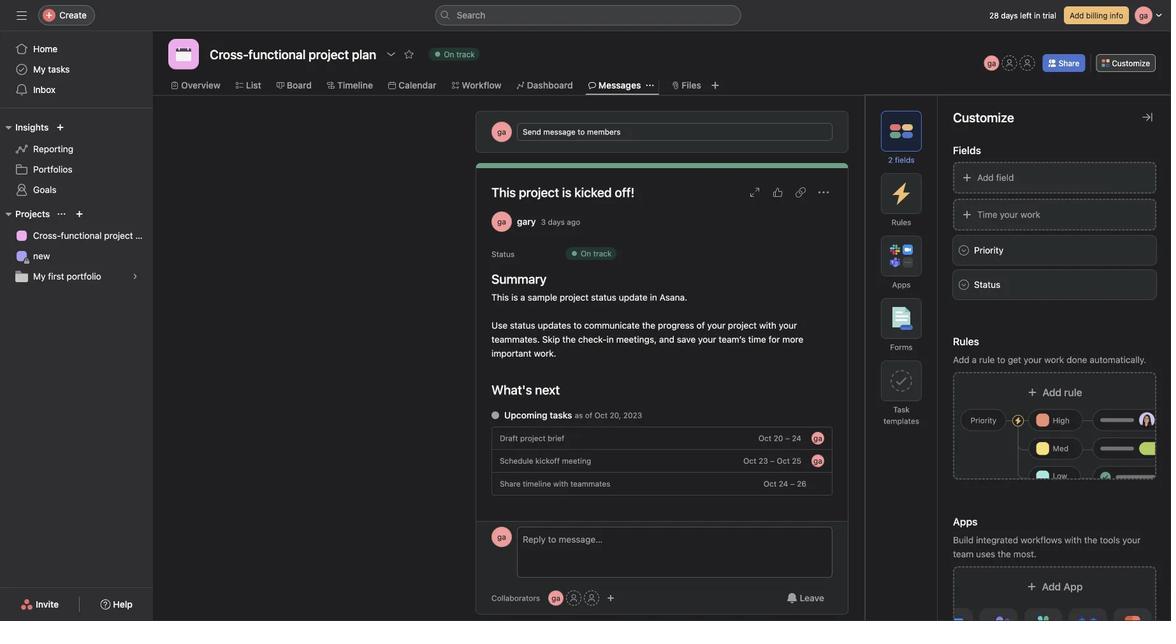 Task type: vqa. For each thing, say whether or not it's contained in the screenshot.
'23'
yes



Task type: locate. For each thing, give the bounding box(es) containing it.
to up check-
[[574, 321, 582, 331]]

0 horizontal spatial apps
[[893, 281, 911, 290]]

2 my from the top
[[33, 271, 46, 282]]

1 vertical spatial share
[[500, 480, 521, 489]]

med
[[1054, 445, 1069, 454]]

of right progress
[[697, 321, 705, 331]]

0 vertical spatial status
[[591, 292, 617, 303]]

share down schedule
[[500, 480, 521, 489]]

1 horizontal spatial rule
[[1065, 387, 1083, 399]]

0 horizontal spatial track
[[457, 50, 475, 59]]

project right sample
[[560, 292, 589, 303]]

1 vertical spatial priority
[[971, 417, 997, 425]]

with
[[760, 321, 777, 331], [554, 480, 569, 489], [1065, 536, 1082, 546]]

new image
[[56, 124, 64, 131]]

0 horizontal spatial ga button
[[492, 528, 512, 548]]

ga left gary link
[[498, 218, 506, 226]]

ga button up collaborators at the bottom of the page
[[492, 528, 512, 548]]

0 vertical spatial apps
[[893, 281, 911, 290]]

apps up build
[[954, 516, 978, 529]]

status
[[492, 250, 515, 259], [975, 280, 1001, 290]]

ga
[[988, 59, 997, 68], [498, 128, 506, 137], [498, 218, 506, 226], [814, 434, 823, 443], [814, 457, 823, 466], [498, 533, 506, 542], [552, 595, 561, 603]]

1 horizontal spatial status
[[975, 280, 1001, 290]]

add up the high
[[1043, 387, 1062, 399]]

is
[[562, 185, 572, 200], [512, 292, 518, 303]]

0 vertical spatial to
[[578, 128, 585, 137]]

oct left 23
[[744, 457, 757, 466]]

0 horizontal spatial a
[[521, 292, 526, 303]]

1 vertical spatial days
[[548, 218, 565, 227]]

2 horizontal spatial –
[[791, 480, 795, 489]]

1 vertical spatial my
[[33, 271, 46, 282]]

add left billing
[[1070, 11, 1085, 20]]

ga up collaborators at the bottom of the page
[[498, 533, 506, 542]]

new link
[[8, 246, 145, 267]]

1 vertical spatial with
[[554, 480, 569, 489]]

add inside add app button
[[1043, 581, 1062, 594]]

1 vertical spatial status
[[510, 321, 536, 331]]

apps up forms
[[893, 281, 911, 290]]

more actions image
[[819, 188, 829, 198]]

1 horizontal spatial with
[[760, 321, 777, 331]]

your right time
[[1001, 210, 1019, 220]]

status up teammates.
[[510, 321, 536, 331]]

messages link
[[589, 78, 641, 92]]

1 this from the top
[[492, 185, 516, 200]]

plan
[[136, 231, 153, 241]]

customize
[[1113, 59, 1151, 68], [954, 110, 1015, 125]]

timeline
[[337, 80, 373, 91]]

templates
[[884, 417, 920, 426]]

track
[[457, 50, 475, 59], [594, 249, 612, 258]]

customize up fields
[[954, 110, 1015, 125]]

meeting
[[562, 457, 592, 466]]

0 vertical spatial this
[[492, 185, 516, 200]]

ga right "oct 20 – 24" on the bottom right of the page
[[814, 434, 823, 443]]

1 horizontal spatial 24
[[792, 434, 802, 443]]

0 vertical spatial of
[[697, 321, 705, 331]]

cross-functional project plan
[[33, 231, 153, 241]]

status up communicate
[[591, 292, 617, 303]]

1 horizontal spatial share
[[1059, 59, 1080, 68]]

oct for oct 20
[[759, 434, 772, 443]]

1 vertical spatial a
[[973, 355, 977, 366]]

my for my first portfolio
[[33, 271, 46, 282]]

send message to members button
[[517, 123, 833, 141]]

rule up the high
[[1065, 387, 1083, 399]]

rule left 'get'
[[980, 355, 995, 366]]

this for this project is kicked off!
[[492, 185, 516, 200]]

0 horizontal spatial share
[[500, 480, 521, 489]]

0 horizontal spatial days
[[548, 218, 565, 227]]

project inside use status updates to communicate the progress of your project with your teammates. skip the check-in meetings, and save your team's time for more important work.
[[728, 321, 757, 331]]

with up for
[[760, 321, 777, 331]]

draft project brief
[[500, 434, 565, 443]]

projects element
[[0, 203, 153, 290]]

progress
[[658, 321, 695, 331]]

1 horizontal spatial customize
[[1113, 59, 1151, 68]]

left
[[1021, 11, 1033, 20]]

task templates
[[884, 406, 920, 426]]

high
[[1054, 417, 1070, 425]]

1 vertical spatial ga button
[[492, 528, 512, 548]]

my tasks
[[33, 64, 70, 75]]

add to starred image
[[404, 49, 414, 59]]

kickoff
[[536, 457, 560, 466]]

create
[[59, 10, 87, 20]]

work right time
[[1021, 210, 1041, 220]]

show options, current sort, top image
[[58, 211, 65, 218]]

share inside button
[[1059, 59, 1080, 68]]

2 this from the top
[[492, 292, 509, 303]]

off!
[[615, 185, 635, 200]]

work
[[1021, 210, 1041, 220], [1045, 355, 1065, 366]]

add for add billing info
[[1070, 11, 1085, 20]]

project up 3
[[519, 185, 560, 200]]

to inside button
[[578, 128, 585, 137]]

my left tasks
[[33, 64, 46, 75]]

add left 'get'
[[954, 355, 970, 366]]

as
[[575, 411, 583, 420]]

your right tools
[[1123, 536, 1141, 546]]

of
[[697, 321, 705, 331], [585, 411, 593, 420]]

a left 'get'
[[973, 355, 977, 366]]

is left "kicked"
[[562, 185, 572, 200]]

calendar link
[[388, 78, 437, 92]]

files
[[682, 80, 702, 91]]

to left 'get'
[[998, 355, 1006, 366]]

24
[[792, 434, 802, 443], [779, 480, 789, 489]]

ga button right collaborators at the bottom of the page
[[549, 591, 564, 607]]

with right workflows
[[1065, 536, 1082, 546]]

track inside dropdown button
[[457, 50, 475, 59]]

leave
[[800, 594, 825, 604]]

26
[[797, 480, 807, 489]]

add for add a rule to get your work done automatically.
[[954, 355, 970, 366]]

2 vertical spatial –
[[791, 480, 795, 489]]

the down integrated
[[998, 550, 1012, 560]]

goals link
[[8, 180, 145, 200]]

days right "28"
[[1002, 11, 1019, 20]]

customize down "info"
[[1113, 59, 1151, 68]]

the up "meetings,"
[[643, 321, 656, 331]]

my inside my first portfolio link
[[33, 271, 46, 282]]

message
[[544, 128, 576, 137]]

0 horizontal spatial customize
[[954, 110, 1015, 125]]

share down the add billing info
[[1059, 59, 1080, 68]]

add app button
[[954, 567, 1157, 622]]

search list box
[[435, 5, 742, 26]]

rules
[[892, 218, 912, 227], [954, 336, 980, 348]]

0 vertical spatial –
[[786, 434, 790, 443]]

0 horizontal spatial on track
[[444, 50, 475, 59]]

2 horizontal spatial ga button
[[985, 55, 1000, 71]]

share
[[1059, 59, 1080, 68], [500, 480, 521, 489]]

1 horizontal spatial work
[[1045, 355, 1065, 366]]

1 my from the top
[[33, 64, 46, 75]]

my for my tasks
[[33, 64, 46, 75]]

gary link
[[517, 217, 536, 227]]

track up this is a sample project status update in asana.
[[594, 249, 612, 258]]

0 vertical spatial on track
[[444, 50, 475, 59]]

– right 20
[[786, 434, 790, 443]]

your inside the build integrated workflows with the tools your team uses the most.
[[1123, 536, 1141, 546]]

add left field on the top of the page
[[978, 173, 994, 183]]

0 horizontal spatial is
[[512, 292, 518, 303]]

0 vertical spatial customize
[[1113, 59, 1151, 68]]

0 vertical spatial my
[[33, 64, 46, 75]]

on
[[444, 50, 455, 59], [581, 249, 592, 258]]

0 vertical spatial work
[[1021, 210, 1041, 220]]

1 vertical spatial –
[[771, 457, 775, 466]]

on track up workflow link
[[444, 50, 475, 59]]

1 vertical spatial status
[[975, 280, 1001, 290]]

0 vertical spatial rule
[[980, 355, 995, 366]]

0 horizontal spatial –
[[771, 457, 775, 466]]

reporting link
[[8, 139, 145, 159]]

search button
[[435, 5, 742, 26]]

1 vertical spatial apps
[[954, 516, 978, 529]]

board
[[287, 80, 312, 91]]

in left asana.
[[650, 292, 658, 303]]

1 vertical spatial rules
[[954, 336, 980, 348]]

the left tools
[[1085, 536, 1098, 546]]

1 horizontal spatial rules
[[954, 336, 980, 348]]

track up workflow link
[[457, 50, 475, 59]]

is down summary
[[512, 292, 518, 303]]

0 horizontal spatial status
[[492, 250, 515, 259]]

2 vertical spatial ga button
[[549, 591, 564, 607]]

share for share
[[1059, 59, 1080, 68]]

to inside use status updates to communicate the progress of your project with your teammates. skip the check-in meetings, and save your team's time for more important work.
[[574, 321, 582, 331]]

2 horizontal spatial in
[[1035, 11, 1041, 20]]

leave button
[[779, 588, 833, 610]]

share for share timeline with teammates
[[500, 480, 521, 489]]

0 horizontal spatial of
[[585, 411, 593, 420]]

customize inside dropdown button
[[1113, 59, 1151, 68]]

add inside add billing info button
[[1070, 11, 1085, 20]]

0 horizontal spatial status
[[510, 321, 536, 331]]

add inside add field button
[[978, 173, 994, 183]]

1 horizontal spatial on
[[581, 249, 592, 258]]

0 vertical spatial priority
[[975, 245, 1004, 256]]

project up team's
[[728, 321, 757, 331]]

a down summary
[[521, 292, 526, 303]]

oct
[[595, 411, 608, 420], [759, 434, 772, 443], [744, 457, 757, 466], [777, 457, 790, 466], [764, 480, 777, 489]]

1 horizontal spatial apps
[[954, 516, 978, 529]]

1 vertical spatial of
[[585, 411, 593, 420]]

–
[[786, 434, 790, 443], [771, 457, 775, 466], [791, 480, 795, 489]]

None text field
[[207, 43, 380, 66]]

1 vertical spatial to
[[574, 321, 582, 331]]

2 vertical spatial to
[[998, 355, 1006, 366]]

1 vertical spatial 24
[[779, 480, 789, 489]]

in right 'left'
[[1035, 11, 1041, 20]]

days right 3
[[548, 218, 565, 227]]

0 horizontal spatial on
[[444, 50, 455, 59]]

1 horizontal spatial of
[[697, 321, 705, 331]]

gary 3 days ago
[[517, 217, 581, 227]]

add left app
[[1043, 581, 1062, 594]]

0 vertical spatial with
[[760, 321, 777, 331]]

1 horizontal spatial –
[[786, 434, 790, 443]]

forms
[[891, 343, 913, 352]]

0 horizontal spatial work
[[1021, 210, 1041, 220]]

2 vertical spatial with
[[1065, 536, 1082, 546]]

update
[[619, 292, 648, 303]]

– right 23
[[771, 457, 775, 466]]

first
[[48, 271, 64, 282]]

0 vertical spatial 24
[[792, 434, 802, 443]]

on track up this is a sample project status update in asana.
[[581, 249, 612, 258]]

oct for oct 24
[[764, 480, 777, 489]]

automatically.
[[1090, 355, 1147, 366]]

days
[[1002, 11, 1019, 20], [548, 218, 565, 227]]

overview link
[[171, 78, 221, 92]]

0 vertical spatial days
[[1002, 11, 1019, 20]]

0 vertical spatial is
[[562, 185, 572, 200]]

schedule
[[500, 457, 534, 466]]

1 vertical spatial this
[[492, 292, 509, 303]]

24 right 20
[[792, 434, 802, 443]]

messages
[[599, 80, 641, 91]]

with right timeline
[[554, 480, 569, 489]]

0 vertical spatial track
[[457, 50, 475, 59]]

0 horizontal spatial rules
[[892, 218, 912, 227]]

workflow link
[[452, 78, 502, 92]]

invite button
[[12, 594, 67, 617]]

– for 24
[[786, 434, 790, 443]]

calendar
[[399, 80, 437, 91]]

oct down oct 23 – oct 25
[[764, 480, 777, 489]]

in down communicate
[[607, 335, 614, 345]]

1 vertical spatial work
[[1045, 355, 1065, 366]]

days inside gary 3 days ago
[[548, 218, 565, 227]]

to right message
[[578, 128, 585, 137]]

2 fields
[[889, 156, 915, 165]]

my left first
[[33, 271, 46, 282]]

– left the 26
[[791, 480, 795, 489]]

ga right 25
[[814, 457, 823, 466]]

your
[[1001, 210, 1019, 220], [708, 321, 726, 331], [779, 321, 798, 331], [699, 335, 717, 345], [1024, 355, 1043, 366], [1123, 536, 1141, 546]]

2 vertical spatial in
[[607, 335, 614, 345]]

oct left 20
[[759, 434, 772, 443]]

1 vertical spatial customize
[[954, 110, 1015, 125]]

full screen image
[[750, 188, 760, 198]]

oct 20 – 24
[[759, 434, 802, 443]]

tooltip
[[996, 27, 1061, 49]]

1 horizontal spatial ga button
[[549, 591, 564, 607]]

project left plan
[[104, 231, 133, 241]]

0 vertical spatial on
[[444, 50, 455, 59]]

2 horizontal spatial with
[[1065, 536, 1082, 546]]

work left done at the bottom right
[[1045, 355, 1065, 366]]

to for add
[[998, 355, 1006, 366]]

1 vertical spatial in
[[650, 292, 658, 303]]

on right "add to starred" image
[[444, 50, 455, 59]]

done
[[1067, 355, 1088, 366]]

oct left 25
[[777, 457, 790, 466]]

on up this is a sample project status update in asana.
[[581, 249, 592, 258]]

ga button down "28"
[[985, 55, 1000, 71]]

tab actions image
[[646, 82, 654, 89]]

project
[[519, 185, 560, 200], [104, 231, 133, 241], [560, 292, 589, 303], [728, 321, 757, 331], [521, 434, 546, 443]]

members
[[587, 128, 621, 137]]

0 vertical spatial share
[[1059, 59, 1080, 68]]

search
[[457, 10, 486, 20]]

1 horizontal spatial track
[[594, 249, 612, 258]]

1 vertical spatial on track
[[581, 249, 612, 258]]

24 left the 26
[[779, 480, 789, 489]]

my inside my tasks 'link'
[[33, 64, 46, 75]]

oct left 20,
[[595, 411, 608, 420]]

0 horizontal spatial in
[[607, 335, 614, 345]]

of right as
[[585, 411, 593, 420]]



Task type: describe. For each thing, give the bounding box(es) containing it.
workflows
[[1021, 536, 1063, 546]]

to for use
[[574, 321, 582, 331]]

0 vertical spatial ga button
[[985, 55, 1000, 71]]

tools
[[1101, 536, 1121, 546]]

uses
[[977, 550, 996, 560]]

inbox link
[[8, 80, 145, 100]]

ago
[[567, 218, 581, 227]]

of inside use status updates to communicate the progress of your project with your teammates. skip the check-in meetings, and save your team's time for more important work.
[[697, 321, 705, 331]]

your up team's
[[708, 321, 726, 331]]

portfolios link
[[8, 159, 145, 180]]

add for add rule
[[1043, 387, 1062, 399]]

sample
[[528, 292, 558, 303]]

copy link image
[[796, 188, 806, 198]]

your inside button
[[1001, 210, 1019, 220]]

asana.
[[660, 292, 688, 303]]

20,
[[610, 411, 622, 420]]

send message to members
[[523, 128, 621, 137]]

add rule
[[1043, 387, 1083, 399]]

functional
[[61, 231, 102, 241]]

add or remove collaborators image
[[607, 595, 615, 603]]

1 horizontal spatial status
[[591, 292, 617, 303]]

most.
[[1014, 550, 1037, 560]]

dashboard link
[[517, 78, 573, 92]]

ga right collaborators at the bottom of the page
[[552, 595, 561, 603]]

oct for oct 23
[[744, 457, 757, 466]]

with inside use status updates to communicate the progress of your project with your teammates. skip the check-in meetings, and save your team's time for more important work.
[[760, 321, 777, 331]]

23
[[759, 457, 769, 466]]

add for add app
[[1043, 581, 1062, 594]]

0 vertical spatial a
[[521, 292, 526, 303]]

timeline link
[[327, 78, 373, 92]]

work.
[[534, 349, 557, 359]]

0 vertical spatial rules
[[892, 218, 912, 227]]

project left brief
[[521, 434, 546, 443]]

1 vertical spatial rule
[[1065, 387, 1083, 399]]

0 horizontal spatial with
[[554, 480, 569, 489]]

of inside upcoming tasks as of oct 20, 2023
[[585, 411, 593, 420]]

list link
[[236, 78, 261, 92]]

my first portfolio
[[33, 271, 101, 282]]

see details, my first portfolio image
[[131, 273, 139, 281]]

gary
[[517, 217, 536, 227]]

time your work
[[978, 210, 1041, 220]]

billing
[[1087, 11, 1108, 20]]

dashboard
[[527, 80, 573, 91]]

overview
[[181, 80, 221, 91]]

20
[[774, 434, 784, 443]]

skip
[[543, 335, 560, 345]]

close details image
[[1143, 112, 1153, 122]]

add field button
[[954, 162, 1157, 194]]

my tasks link
[[8, 59, 145, 80]]

more
[[783, 335, 804, 345]]

– for 26
[[791, 480, 795, 489]]

1 horizontal spatial in
[[650, 292, 658, 303]]

your up more
[[779, 321, 798, 331]]

create button
[[38, 5, 95, 26]]

field
[[997, 173, 1015, 183]]

use
[[492, 321, 508, 331]]

the right skip
[[563, 335, 576, 345]]

1 horizontal spatial is
[[562, 185, 572, 200]]

2023
[[624, 411, 643, 420]]

ga down "28"
[[988, 59, 997, 68]]

2
[[889, 156, 893, 165]]

fields
[[954, 144, 982, 157]]

this for this is a sample project status update in asana.
[[492, 292, 509, 303]]

on track button
[[423, 45, 486, 63]]

app
[[1064, 581, 1084, 594]]

– for oct
[[771, 457, 775, 466]]

hide sidebar image
[[17, 10, 27, 20]]

add for add field
[[978, 173, 994, 183]]

0 horizontal spatial rule
[[980, 355, 995, 366]]

home
[[33, 44, 58, 54]]

ga left the send
[[498, 128, 506, 137]]

new project or portfolio image
[[76, 211, 83, 218]]

1 horizontal spatial days
[[1002, 11, 1019, 20]]

0 vertical spatial status
[[492, 250, 515, 259]]

this is a sample project status update in asana.
[[492, 292, 688, 303]]

communicate
[[585, 321, 640, 331]]

projects button
[[0, 207, 50, 222]]

upcoming tasks
[[505, 411, 573, 421]]

1 horizontal spatial on track
[[581, 249, 612, 258]]

time
[[978, 210, 998, 220]]

brief
[[548, 434, 565, 443]]

trial
[[1043, 11, 1057, 20]]

add billing info
[[1070, 11, 1124, 20]]

calendar image
[[176, 47, 191, 62]]

portfolio
[[67, 271, 101, 282]]

in inside use status updates to communicate the progress of your project with your teammates. skip the check-in meetings, and save your team's time for more important work.
[[607, 335, 614, 345]]

files link
[[672, 78, 702, 92]]

insights
[[15, 122, 49, 133]]

new
[[33, 251, 50, 262]]

upcoming tasks as of oct 20, 2023
[[505, 411, 643, 421]]

reporting
[[33, 144, 73, 154]]

use status updates to communicate the progress of your project with your teammates. skip the check-in meetings, and save your team's time for more important work.
[[492, 321, 806, 359]]

1 horizontal spatial a
[[973, 355, 977, 366]]

customize button
[[1097, 54, 1157, 72]]

1 vertical spatial on
[[581, 249, 592, 258]]

1 vertical spatial is
[[512, 292, 518, 303]]

projects
[[15, 209, 50, 219]]

inbox
[[33, 85, 56, 95]]

1 vertical spatial track
[[594, 249, 612, 258]]

check-
[[579, 335, 607, 345]]

28 days left in trial
[[990, 11, 1057, 20]]

task
[[894, 406, 910, 415]]

share button
[[1043, 54, 1086, 72]]

important
[[492, 349, 532, 359]]

oct 23 – oct 25
[[744, 457, 802, 466]]

show options image
[[386, 49, 396, 59]]

timeline
[[523, 480, 551, 489]]

share timeline with teammates
[[500, 480, 611, 489]]

tasks
[[48, 64, 70, 75]]

build integrated workflows with the tools your team uses the most.
[[954, 536, 1141, 560]]

help
[[113, 600, 133, 610]]

cross-
[[33, 231, 61, 241]]

this project is kicked off! link
[[492, 185, 635, 200]]

my first portfolio link
[[8, 267, 145, 287]]

build
[[954, 536, 974, 546]]

work inside button
[[1021, 210, 1041, 220]]

teammates.
[[492, 335, 540, 345]]

your right 'get'
[[1024, 355, 1043, 366]]

insights element
[[0, 116, 153, 203]]

add app
[[1043, 581, 1084, 594]]

status inside use status updates to communicate the progress of your project with your teammates. skip the check-in meetings, and save your team's time for more important work.
[[510, 321, 536, 331]]

on track inside on track dropdown button
[[444, 50, 475, 59]]

low
[[1054, 472, 1068, 481]]

with inside the build integrated workflows with the tools your team uses the most.
[[1065, 536, 1082, 546]]

oct inside upcoming tasks as of oct 20, 2023
[[595, 411, 608, 420]]

draft
[[500, 434, 518, 443]]

schedule kickoff meeting
[[500, 457, 592, 466]]

add a rule to get your work done automatically.
[[954, 355, 1147, 366]]

global element
[[0, 31, 153, 108]]

on inside on track dropdown button
[[444, 50, 455, 59]]

your right save
[[699, 335, 717, 345]]

workflow
[[462, 80, 502, 91]]

3
[[541, 218, 546, 227]]

team
[[954, 550, 974, 560]]

0 horizontal spatial 24
[[779, 480, 789, 489]]

0 likes. click to like this task image
[[773, 188, 783, 198]]

0 vertical spatial in
[[1035, 11, 1041, 20]]

goals
[[33, 185, 57, 195]]

and
[[660, 335, 675, 345]]

send
[[523, 128, 542, 137]]

time
[[749, 335, 767, 345]]

add tab image
[[711, 80, 721, 91]]

oct 24 – 26
[[764, 480, 807, 489]]



